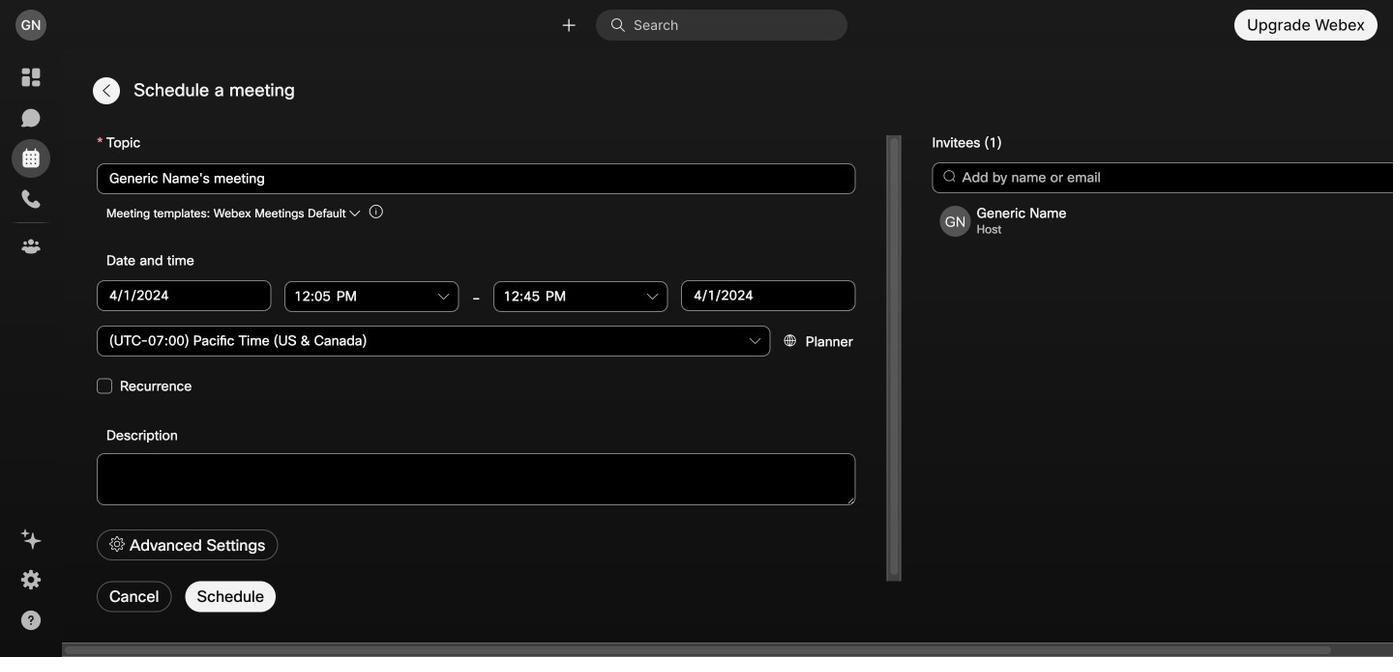 Task type: vqa. For each thing, say whether or not it's contained in the screenshot.
Test Space list item
no



Task type: locate. For each thing, give the bounding box(es) containing it.
navigation
[[0, 50, 62, 658]]

webex tab list
[[12, 58, 50, 266]]



